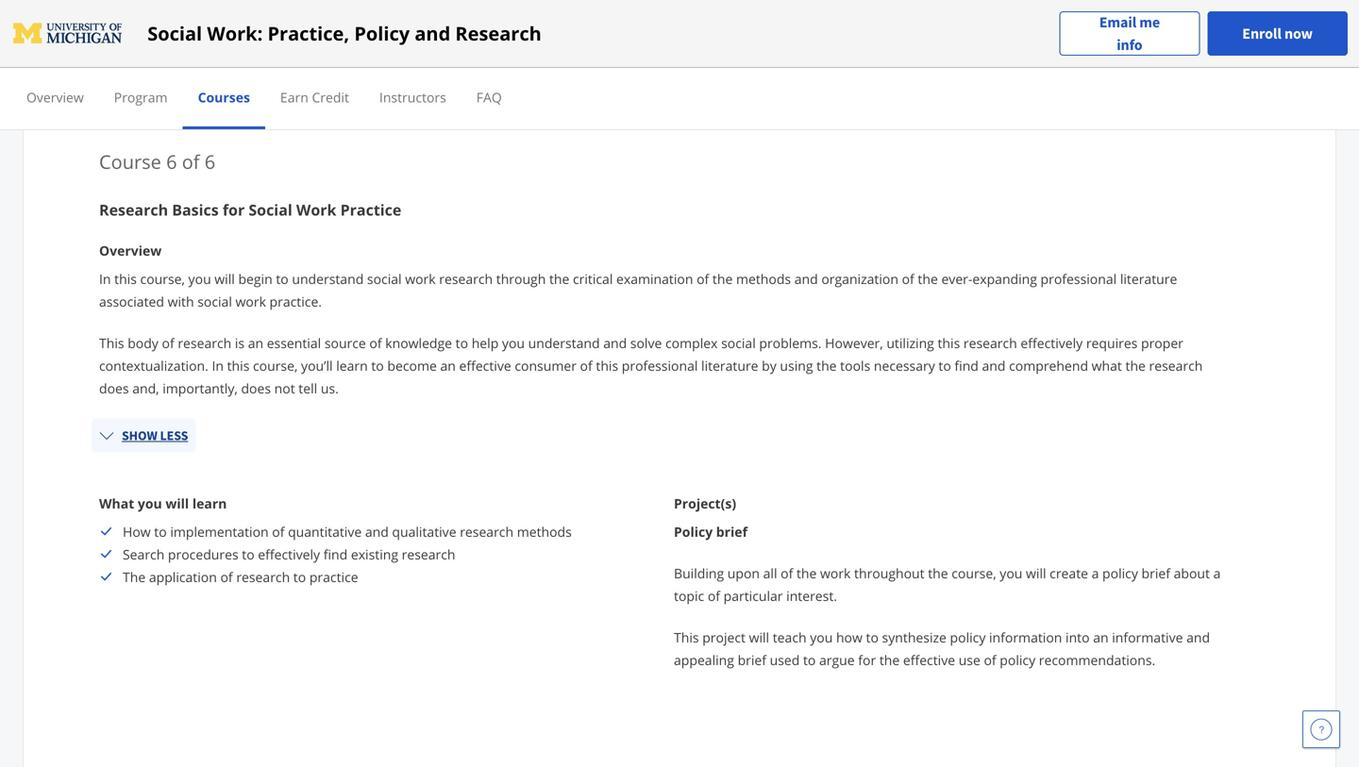 Task type: describe. For each thing, give the bounding box(es) containing it.
0 horizontal spatial learn
[[192, 495, 227, 513]]

what
[[99, 495, 134, 513]]

to down search procedures to effectively find existing research
[[293, 568, 306, 586]]

you'll
[[301, 357, 333, 375]]

how
[[123, 523, 151, 541]]

requires
[[1087, 334, 1138, 352]]

quantitative
[[288, 523, 362, 541]]

0 vertical spatial social
[[367, 270, 402, 288]]

all
[[764, 564, 778, 582]]

the inside this project will teach you how to synthesize policy information into an informative and appealing brief used to argue for the effective use of policy recommendations.
[[880, 651, 900, 669]]

use
[[959, 651, 981, 669]]

practice
[[310, 568, 358, 586]]

earn credit
[[280, 88, 349, 106]]

of down 'procedures' at the bottom left of page
[[220, 568, 233, 586]]

certificate menu element
[[11, 68, 1348, 129]]

work
[[296, 199, 337, 220]]

the application of research to practice
[[123, 568, 358, 586]]

the right the examination
[[713, 270, 733, 288]]

research up comprehend
[[964, 334, 1018, 352]]

research inside in this course, you will begin to understand social work research through the critical examination of the methods and organization of the ever-expanding professional literature associated with social work practice.
[[439, 270, 493, 288]]

work:
[[207, 20, 263, 46]]

expanding
[[973, 270, 1038, 288]]

and,
[[132, 379, 159, 397]]

the left critical
[[550, 270, 570, 288]]

of up search procedures to effectively find existing research
[[272, 523, 285, 541]]

1 horizontal spatial work
[[405, 270, 436, 288]]

consumer
[[515, 357, 577, 375]]

particular
[[724, 587, 783, 605]]

earn
[[280, 88, 309, 106]]

teach
[[773, 629, 807, 647]]

in inside the this body of research is an essential source of knowledge to help you understand and solve complex social problems. however, utilizing this research effectively requires proper contextualization. in this course, you'll learn to become an effective consumer of this professional literature by using the tools necessary to find and comprehend what the research does and, importantly, does not tell us.
[[212, 357, 224, 375]]

you inside the this body of research is an essential source of knowledge to help you understand and solve complex social problems. however, utilizing this research effectively requires proper contextualization. in this course, you'll learn to become an effective consumer of this professional literature by using the tools necessary to find and comprehend what the research does and, importantly, does not tell us.
[[502, 334, 525, 352]]

through
[[496, 270, 546, 288]]

credit
[[312, 88, 349, 106]]

qualitative
[[392, 523, 457, 541]]

course, inside in this course, you will begin to understand social work research through the critical examination of the methods and organization of the ever-expanding professional literature associated with social work practice.
[[140, 270, 185, 288]]

faq
[[477, 88, 502, 106]]

this for this body of research is an essential source of knowledge to help you understand and solve complex social problems. however, utilizing this research effectively requires proper contextualization. in this course, you'll learn to become an effective consumer of this professional literature by using the tools necessary to find and comprehend what the research does and, importantly, does not tell us.
[[99, 334, 124, 352]]

essential
[[267, 334, 321, 352]]

synthesize
[[882, 629, 947, 647]]

instructors link
[[380, 88, 446, 106]]

and left comprehend
[[983, 357, 1006, 375]]

source
[[325, 334, 366, 352]]

is
[[235, 334, 245, 352]]

information
[[990, 629, 1063, 647]]

university of michigan image
[[11, 18, 125, 49]]

info
[[1117, 35, 1143, 54]]

contextualization.
[[99, 357, 209, 375]]

to inside in this course, you will begin to understand social work research through the critical examination of the methods and organization of the ever-expanding professional literature associated with social work practice.
[[276, 270, 289, 288]]

this body of research is an essential source of knowledge to help you understand and solve complex social problems. however, utilizing this research effectively requires proper contextualization. in this course, you'll learn to become an effective consumer of this professional literature by using the tools necessary to find and comprehend what the research does and, importantly, does not tell us.
[[99, 334, 1203, 397]]

and up 'instructors'
[[415, 20, 451, 46]]

us.
[[321, 379, 339, 397]]

2 6 from the left
[[205, 148, 216, 174]]

interest.
[[787, 587, 838, 605]]

faq link
[[477, 88, 502, 106]]

this right consumer
[[596, 357, 619, 375]]

necessary
[[874, 357, 936, 375]]

throughout
[[855, 564, 925, 582]]

the left tools
[[817, 357, 837, 375]]

enroll now button
[[1208, 11, 1348, 56]]

into
[[1066, 629, 1090, 647]]

project
[[703, 629, 746, 647]]

me
[[1140, 13, 1161, 32]]

methods inside in this course, you will begin to understand social work research through the critical examination of the methods and organization of the ever-expanding professional literature associated with social work practice.
[[736, 270, 791, 288]]

to right necessary
[[939, 357, 952, 375]]

1 vertical spatial research
[[99, 199, 168, 220]]

search
[[123, 546, 165, 564]]

examination
[[617, 270, 694, 288]]

basics
[[172, 199, 219, 220]]

of right organization
[[902, 270, 915, 288]]

practice.
[[270, 292, 322, 310]]

help center image
[[1311, 719, 1333, 741]]

and inside this project will teach you how to synthesize policy information into an informative and appealing brief used to argue for the effective use of policy recommendations.
[[1187, 629, 1211, 647]]

to right how
[[866, 629, 879, 647]]

1 vertical spatial work
[[236, 292, 266, 310]]

email
[[1100, 13, 1137, 32]]

argue
[[820, 651, 855, 669]]

knowledge
[[385, 334, 452, 352]]

practice
[[341, 199, 402, 220]]

professional inside the this body of research is an essential source of knowledge to help you understand and solve complex social problems. however, utilizing this research effectively requires proper contextualization. in this course, you'll learn to become an effective consumer of this professional literature by using the tools necessary to find and comprehend what the research does and, importantly, does not tell us.
[[622, 357, 698, 375]]

the right what
[[1126, 357, 1146, 375]]

utilizing
[[887, 334, 935, 352]]

of right body
[[162, 334, 174, 352]]

by
[[762, 357, 777, 375]]

program
[[114, 88, 168, 106]]

understand inside in this course, you will begin to understand social work research through the critical examination of the methods and organization of the ever-expanding professional literature associated with social work practice.
[[292, 270, 364, 288]]

search procedures to effectively find existing research
[[123, 546, 456, 564]]

in this course, you will begin to understand social work research through the critical examination of the methods and organization of the ever-expanding professional literature associated with social work practice.
[[99, 270, 1178, 310]]

courses
[[198, 88, 250, 106]]

used
[[770, 651, 800, 669]]

1 horizontal spatial social
[[249, 199, 292, 220]]

proper
[[1142, 334, 1184, 352]]

the right "throughout" at bottom
[[928, 564, 949, 582]]

critical
[[573, 270, 613, 288]]

to left become
[[371, 357, 384, 375]]

earn credit link
[[280, 88, 349, 106]]

implementation
[[170, 523, 269, 541]]

the
[[123, 568, 146, 586]]

of right topic
[[708, 587, 721, 605]]

ever-
[[942, 270, 973, 288]]

upon
[[728, 564, 760, 582]]

solve
[[631, 334, 662, 352]]

complex
[[666, 334, 718, 352]]

the up the interest.
[[797, 564, 817, 582]]

research basics for social work practice
[[99, 199, 402, 220]]

and inside in this course, you will begin to understand social work research through the critical examination of the methods and organization of the ever-expanding professional literature associated with social work practice.
[[795, 270, 818, 288]]

using
[[780, 357, 814, 375]]

0 vertical spatial policy
[[354, 20, 410, 46]]

how
[[837, 629, 863, 647]]

0 horizontal spatial policy
[[950, 629, 986, 647]]

research left is
[[178, 334, 232, 352]]

0 horizontal spatial effectively
[[258, 546, 320, 564]]

what you will learn
[[99, 495, 227, 513]]

research down proper
[[1150, 357, 1203, 375]]



Task type: vqa. For each thing, say whether or not it's contained in the screenshot.
the you'll at left
yes



Task type: locate. For each thing, give the bounding box(es) containing it.
for right basics
[[223, 199, 245, 220]]

policy brief
[[674, 523, 748, 541]]

0 vertical spatial effectively
[[1021, 334, 1083, 352]]

of right all
[[781, 564, 794, 582]]

course, inside the this body of research is an essential source of knowledge to help you understand and solve complex social problems. however, utilizing this research effectively requires proper contextualization. in this course, you'll learn to become an effective consumer of this professional literature by using the tools necessary to find and comprehend what the research does and, importantly, does not tell us.
[[253, 357, 298, 375]]

this left body
[[99, 334, 124, 352]]

of right consumer
[[580, 357, 593, 375]]

0 horizontal spatial course,
[[140, 270, 185, 288]]

2 vertical spatial an
[[1094, 629, 1109, 647]]

0 horizontal spatial a
[[1092, 564, 1100, 582]]

6
[[166, 148, 177, 174], [205, 148, 216, 174]]

building upon all of the work throughout the course, you will create a policy brief about a topic of particular interest.
[[674, 564, 1221, 605]]

6 up basics
[[205, 148, 216, 174]]

0 vertical spatial effective
[[459, 357, 512, 375]]

find inside the this body of research is an essential source of knowledge to help you understand and solve complex social problems. however, utilizing this research effectively requires proper contextualization. in this course, you'll learn to become an effective consumer of this professional literature by using the tools necessary to find and comprehend what the research does and, importantly, does not tell us.
[[955, 357, 979, 375]]

1 horizontal spatial literature
[[1121, 270, 1178, 288]]

this down is
[[227, 357, 250, 375]]

research left through
[[439, 270, 493, 288]]

1 6 from the left
[[166, 148, 177, 174]]

1 vertical spatial in
[[212, 357, 224, 375]]

1 horizontal spatial does
[[241, 379, 271, 397]]

1 vertical spatial methods
[[517, 523, 572, 541]]

course, up the not
[[253, 357, 298, 375]]

1 vertical spatial find
[[324, 546, 348, 564]]

0 horizontal spatial 6
[[166, 148, 177, 174]]

of
[[182, 148, 200, 174], [697, 270, 709, 288], [902, 270, 915, 288], [162, 334, 174, 352], [370, 334, 382, 352], [580, 357, 593, 375], [272, 523, 285, 541], [781, 564, 794, 582], [220, 568, 233, 586], [708, 587, 721, 605], [984, 651, 997, 669]]

1 horizontal spatial social
[[367, 270, 402, 288]]

1 vertical spatial overview
[[99, 242, 162, 259]]

course
[[99, 148, 161, 174]]

a
[[1092, 564, 1100, 582], [1214, 564, 1221, 582]]

show
[[122, 427, 157, 444]]

show less button
[[92, 419, 196, 453]]

you right help
[[502, 334, 525, 352]]

overview up the associated
[[99, 242, 162, 259]]

1 horizontal spatial for
[[859, 651, 876, 669]]

literature up proper
[[1121, 270, 1178, 288]]

course, up with
[[140, 270, 185, 288]]

building
[[674, 564, 724, 582]]

brief
[[717, 523, 748, 541], [1142, 564, 1171, 582], [738, 651, 767, 669]]

0 horizontal spatial for
[[223, 199, 245, 220]]

this inside in this course, you will begin to understand social work research through the critical examination of the methods and organization of the ever-expanding professional literature associated with social work practice.
[[114, 270, 137, 288]]

professional down solve
[[622, 357, 698, 375]]

0 horizontal spatial policy
[[354, 20, 410, 46]]

1 vertical spatial social
[[249, 199, 292, 220]]

effectively
[[1021, 334, 1083, 352], [258, 546, 320, 564]]

understand up the practice.
[[292, 270, 364, 288]]

informative
[[1113, 629, 1184, 647]]

an right is
[[248, 334, 264, 352]]

create
[[1050, 564, 1089, 582]]

however,
[[825, 334, 884, 352]]

effective
[[459, 357, 512, 375], [904, 651, 956, 669]]

course, inside building upon all of the work throughout the course, you will create a policy brief about a topic of particular interest.
[[952, 564, 997, 582]]

policy right create
[[1103, 564, 1139, 582]]

1 vertical spatial this
[[674, 629, 699, 647]]

you up with
[[188, 270, 211, 288]]

brief inside this project will teach you how to synthesize policy information into an informative and appealing brief used to argue for the effective use of policy recommendations.
[[738, 651, 767, 669]]

2 vertical spatial policy
[[1000, 651, 1036, 669]]

policy inside building upon all of the work throughout the course, you will create a policy brief about a topic of particular interest.
[[1103, 564, 1139, 582]]

0 vertical spatial for
[[223, 199, 245, 220]]

1 horizontal spatial find
[[955, 357, 979, 375]]

you up how on the left bottom of page
[[138, 495, 162, 513]]

social right complex
[[721, 334, 756, 352]]

professional
[[1041, 270, 1117, 288], [622, 357, 698, 375]]

6 right course
[[166, 148, 177, 174]]

1 vertical spatial literature
[[702, 357, 759, 375]]

0 horizontal spatial understand
[[292, 270, 364, 288]]

2 a from the left
[[1214, 564, 1221, 582]]

you inside in this course, you will begin to understand social work research through the critical examination of the methods and organization of the ever-expanding professional literature associated with social work practice.
[[188, 270, 211, 288]]

email me info
[[1100, 13, 1161, 54]]

1 vertical spatial brief
[[1142, 564, 1171, 582]]

0 horizontal spatial research
[[99, 199, 168, 220]]

0 vertical spatial brief
[[717, 523, 748, 541]]

does left and,
[[99, 379, 129, 397]]

1 horizontal spatial overview
[[99, 242, 162, 259]]

0 vertical spatial course,
[[140, 270, 185, 288]]

1 horizontal spatial effective
[[904, 651, 956, 669]]

2 horizontal spatial an
[[1094, 629, 1109, 647]]

tools
[[841, 357, 871, 375]]

show less
[[122, 427, 188, 444]]

in up "importantly,"
[[212, 357, 224, 375]]

1 horizontal spatial policy
[[674, 523, 713, 541]]

1 horizontal spatial professional
[[1041, 270, 1117, 288]]

for
[[223, 199, 245, 220], [859, 651, 876, 669]]

research
[[439, 270, 493, 288], [178, 334, 232, 352], [964, 334, 1018, 352], [1150, 357, 1203, 375], [460, 523, 514, 541], [402, 546, 456, 564], [236, 568, 290, 586]]

social inside the this body of research is an essential source of knowledge to help you understand and solve complex social problems. however, utilizing this research effectively requires proper contextualization. in this course, you'll learn to become an effective consumer of this professional literature by using the tools necessary to find and comprehend what the research does and, importantly, does not tell us.
[[721, 334, 756, 352]]

0 horizontal spatial an
[[248, 334, 264, 352]]

existing
[[351, 546, 398, 564]]

will left begin
[[215, 270, 235, 288]]

and left organization
[[795, 270, 818, 288]]

1 vertical spatial course,
[[253, 357, 298, 375]]

you left create
[[1000, 564, 1023, 582]]

an up recommendations.
[[1094, 629, 1109, 647]]

0 horizontal spatial social
[[147, 20, 202, 46]]

an inside this project will teach you how to synthesize policy information into an informative and appealing brief used to argue for the effective use of policy recommendations.
[[1094, 629, 1109, 647]]

methods
[[736, 270, 791, 288], [517, 523, 572, 541]]

2 does from the left
[[241, 379, 271, 397]]

brief left about
[[1142, 564, 1171, 582]]

will inside building upon all of the work throughout the course, you will create a policy brief about a topic of particular interest.
[[1026, 564, 1047, 582]]

policy
[[354, 20, 410, 46], [674, 523, 713, 541]]

learn down source
[[336, 357, 368, 375]]

research right qualitative
[[460, 523, 514, 541]]

0 vertical spatial learn
[[336, 357, 368, 375]]

1 vertical spatial understand
[[528, 334, 600, 352]]

2 horizontal spatial course,
[[952, 564, 997, 582]]

for inside this project will teach you how to synthesize policy information into an informative and appealing brief used to argue for the effective use of policy recommendations.
[[859, 651, 876, 669]]

1 horizontal spatial an
[[440, 357, 456, 375]]

1 a from the left
[[1092, 564, 1100, 582]]

this for this project will teach you how to synthesize policy information into an informative and appealing brief used to argue for the effective use of policy recommendations.
[[674, 629, 699, 647]]

brief inside building upon all of the work throughout the course, you will create a policy brief about a topic of particular interest.
[[1142, 564, 1171, 582]]

0 horizontal spatial methods
[[517, 523, 572, 541]]

0 vertical spatial professional
[[1041, 270, 1117, 288]]

research
[[456, 20, 542, 46], [99, 199, 168, 220]]

understand up consumer
[[528, 334, 600, 352]]

overview inside certificate menu element
[[26, 88, 84, 106]]

literature left 'by' at the right top of page
[[702, 357, 759, 375]]

research down course
[[99, 199, 168, 220]]

learn inside the this body of research is an essential source of knowledge to help you understand and solve complex social problems. however, utilizing this research effectively requires proper contextualization. in this course, you'll learn to become an effective consumer of this professional literature by using the tools necessary to find and comprehend what the research does and, importantly, does not tell us.
[[336, 357, 368, 375]]

in
[[99, 270, 111, 288], [212, 357, 224, 375]]

procedures
[[168, 546, 239, 564]]

0 vertical spatial find
[[955, 357, 979, 375]]

0 vertical spatial work
[[405, 270, 436, 288]]

policy up 'instructors'
[[354, 20, 410, 46]]

professional inside in this course, you will begin to understand social work research through the critical examination of the methods and organization of the ever-expanding professional literature associated with social work practice.
[[1041, 270, 1117, 288]]

how to implementation of quantitative and qualitative research methods
[[123, 523, 572, 541]]

the down synthesize
[[880, 651, 900, 669]]

understand
[[292, 270, 364, 288], [528, 334, 600, 352]]

this inside the this body of research is an essential source of knowledge to help you understand and solve complex social problems. however, utilizing this research effectively requires proper contextualization. in this course, you'll learn to become an effective consumer of this professional literature by using the tools necessary to find and comprehend what the research does and, importantly, does not tell us.
[[99, 334, 124, 352]]

an
[[248, 334, 264, 352], [440, 357, 456, 375], [1094, 629, 1109, 647]]

literature inside the this body of research is an essential source of knowledge to help you understand and solve complex social problems. however, utilizing this research effectively requires proper contextualization. in this course, you'll learn to become an effective consumer of this professional literature by using the tools necessary to find and comprehend what the research does and, importantly, does not tell us.
[[702, 357, 759, 375]]

0 horizontal spatial professional
[[622, 357, 698, 375]]

does left the not
[[241, 379, 271, 397]]

course,
[[140, 270, 185, 288], [253, 357, 298, 375], [952, 564, 997, 582]]

0 vertical spatial overview
[[26, 88, 84, 106]]

appealing
[[674, 651, 735, 669]]

0 horizontal spatial in
[[99, 270, 111, 288]]

0 horizontal spatial literature
[[702, 357, 759, 375]]

become
[[388, 357, 437, 375]]

research down search procedures to effectively find existing research
[[236, 568, 290, 586]]

body
[[128, 334, 159, 352]]

of right source
[[370, 334, 382, 352]]

application
[[149, 568, 217, 586]]

0 horizontal spatial social
[[198, 292, 232, 310]]

work up knowledge
[[405, 270, 436, 288]]

and right informative
[[1187, 629, 1211, 647]]

social work: practice, policy and research
[[147, 20, 542, 46]]

of right the examination
[[697, 270, 709, 288]]

2 vertical spatial social
[[721, 334, 756, 352]]

associated
[[99, 292, 164, 310]]

0 vertical spatial an
[[248, 334, 264, 352]]

topic
[[674, 587, 705, 605]]

less
[[160, 427, 188, 444]]

0 horizontal spatial work
[[236, 292, 266, 310]]

enroll now
[[1243, 24, 1313, 43]]

this project will teach you how to synthesize policy information into an informative and appealing brief used to argue for the effective use of policy recommendations.
[[674, 629, 1211, 669]]

literature inside in this course, you will begin to understand social work research through the critical examination of the methods and organization of the ever-expanding professional literature associated with social work practice.
[[1121, 270, 1178, 288]]

0 horizontal spatial overview
[[26, 88, 84, 106]]

problems.
[[760, 334, 822, 352]]

1 horizontal spatial 6
[[205, 148, 216, 174]]

now
[[1285, 24, 1313, 43]]

this up appealing
[[674, 629, 699, 647]]

will left 'teach'
[[749, 629, 770, 647]]

2 horizontal spatial policy
[[1103, 564, 1139, 582]]

0 vertical spatial research
[[456, 20, 542, 46]]

you
[[188, 270, 211, 288], [502, 334, 525, 352], [138, 495, 162, 513], [1000, 564, 1023, 582], [810, 629, 833, 647]]

instructors
[[380, 88, 446, 106]]

will inside this project will teach you how to synthesize policy information into an informative and appealing brief used to argue for the effective use of policy recommendations.
[[749, 629, 770, 647]]

learn up implementation
[[192, 495, 227, 513]]

and left solve
[[604, 334, 627, 352]]

1 horizontal spatial research
[[456, 20, 542, 46]]

policy down project(s)
[[674, 523, 713, 541]]

1 vertical spatial learn
[[192, 495, 227, 513]]

1 vertical spatial an
[[440, 357, 456, 375]]

social left work:
[[147, 20, 202, 46]]

course, up this project will teach you how to synthesize policy information into an informative and appealing brief used to argue for the effective use of policy recommendations.
[[952, 564, 997, 582]]

effectively down quantitative
[[258, 546, 320, 564]]

0 horizontal spatial this
[[99, 334, 124, 352]]

this
[[114, 270, 137, 288], [938, 334, 961, 352], [227, 357, 250, 375], [596, 357, 619, 375]]

1 vertical spatial effective
[[904, 651, 956, 669]]

research down qualitative
[[402, 546, 456, 564]]

0 vertical spatial literature
[[1121, 270, 1178, 288]]

will left create
[[1026, 564, 1047, 582]]

1 horizontal spatial policy
[[1000, 651, 1036, 669]]

you inside this project will teach you how to synthesize policy information into an informative and appealing brief used to argue for the effective use of policy recommendations.
[[810, 629, 833, 647]]

this up the associated
[[114, 270, 137, 288]]

importantly,
[[163, 379, 238, 397]]

effective down help
[[459, 357, 512, 375]]

and
[[415, 20, 451, 46], [795, 270, 818, 288], [604, 334, 627, 352], [983, 357, 1006, 375], [365, 523, 389, 541], [1187, 629, 1211, 647]]

effectively up comprehend
[[1021, 334, 1083, 352]]

1 horizontal spatial in
[[212, 357, 224, 375]]

1 horizontal spatial understand
[[528, 334, 600, 352]]

1 vertical spatial policy
[[950, 629, 986, 647]]

work down begin
[[236, 292, 266, 310]]

overview link
[[26, 88, 84, 106]]

2 vertical spatial course,
[[952, 564, 997, 582]]

comprehend
[[1010, 357, 1089, 375]]

0 vertical spatial in
[[99, 270, 111, 288]]

an right become
[[440, 357, 456, 375]]

learn
[[336, 357, 368, 375], [192, 495, 227, 513]]

this right utilizing
[[938, 334, 961, 352]]

help
[[472, 334, 499, 352]]

professional up requires at right
[[1041, 270, 1117, 288]]

understand inside the this body of research is an essential source of knowledge to help you understand and solve complex social problems. however, utilizing this research effectively requires proper contextualization. in this course, you'll learn to become an effective consumer of this professional literature by using the tools necessary to find and comprehend what the research does and, importantly, does not tell us.
[[528, 334, 600, 352]]

1 horizontal spatial course,
[[253, 357, 298, 375]]

not
[[274, 379, 295, 397]]

0 horizontal spatial find
[[324, 546, 348, 564]]

overview down university of michigan image
[[26, 88, 84, 106]]

a right about
[[1214, 564, 1221, 582]]

1 vertical spatial for
[[859, 651, 876, 669]]

this inside this project will teach you how to synthesize policy information into an informative and appealing brief used to argue for the effective use of policy recommendations.
[[674, 629, 699, 647]]

effective inside the this body of research is an essential source of knowledge to help you understand and solve complex social problems. however, utilizing this research effectively requires proper contextualization. in this course, you'll learn to become an effective consumer of this professional literature by using the tools necessary to find and comprehend what the research does and, importantly, does not tell us.
[[459, 357, 512, 375]]

will up implementation
[[166, 495, 189, 513]]

what
[[1092, 357, 1123, 375]]

policy
[[1103, 564, 1139, 582], [950, 629, 986, 647], [1000, 651, 1036, 669]]

social right with
[[198, 292, 232, 310]]

find right necessary
[[955, 357, 979, 375]]

work inside building upon all of the work throughout the course, you will create a policy brief about a topic of particular interest.
[[821, 564, 851, 582]]

0 vertical spatial social
[[147, 20, 202, 46]]

1 does from the left
[[99, 379, 129, 397]]

you up 'argue' in the bottom right of the page
[[810, 629, 833, 647]]

brief left used
[[738, 651, 767, 669]]

program link
[[114, 88, 168, 106]]

1 horizontal spatial methods
[[736, 270, 791, 288]]

to up the practice.
[[276, 270, 289, 288]]

0 vertical spatial understand
[[292, 270, 364, 288]]

with
[[168, 292, 194, 310]]

0 vertical spatial methods
[[736, 270, 791, 288]]

the
[[550, 270, 570, 288], [713, 270, 733, 288], [918, 270, 938, 288], [817, 357, 837, 375], [1126, 357, 1146, 375], [797, 564, 817, 582], [928, 564, 949, 582], [880, 651, 900, 669]]

work up the interest.
[[821, 564, 851, 582]]

enroll
[[1243, 24, 1282, 43]]

2 horizontal spatial social
[[721, 334, 756, 352]]

brief down project(s)
[[717, 523, 748, 541]]

1 horizontal spatial this
[[674, 629, 699, 647]]

begin
[[238, 270, 273, 288]]

1 horizontal spatial learn
[[336, 357, 368, 375]]

will inside in this course, you will begin to understand social work research through the critical examination of the methods and organization of the ever-expanding professional literature associated with social work practice.
[[215, 270, 235, 288]]

about
[[1174, 564, 1211, 582]]

to up the application of research to practice
[[242, 546, 255, 564]]

0 vertical spatial this
[[99, 334, 124, 352]]

and up existing
[[365, 523, 389, 541]]

find
[[955, 357, 979, 375], [324, 546, 348, 564]]

effectively inside the this body of research is an essential source of knowledge to help you understand and solve complex social problems. however, utilizing this research effectively requires proper contextualization. in this course, you'll learn to become an effective consumer of this professional literature by using the tools necessary to find and comprehend what the research does and, importantly, does not tell us.
[[1021, 334, 1083, 352]]

1 vertical spatial social
[[198, 292, 232, 310]]

1 vertical spatial effectively
[[258, 546, 320, 564]]

email me info button
[[1060, 11, 1200, 56]]

a right create
[[1092, 564, 1100, 582]]

organization
[[822, 270, 899, 288]]

in inside in this course, you will begin to understand social work research through the critical examination of the methods and organization of the ever-expanding professional literature associated with social work practice.
[[99, 270, 111, 288]]

to right used
[[804, 651, 816, 669]]

2 vertical spatial brief
[[738, 651, 767, 669]]

1 vertical spatial policy
[[674, 523, 713, 541]]

2 vertical spatial work
[[821, 564, 851, 582]]

to left help
[[456, 334, 468, 352]]

courses link
[[198, 88, 250, 106]]

1 horizontal spatial a
[[1214, 564, 1221, 582]]

to right how on the left bottom of page
[[154, 523, 167, 541]]

effective inside this project will teach you how to synthesize policy information into an informative and appealing brief used to argue for the effective use of policy recommendations.
[[904, 651, 956, 669]]

effective down synthesize
[[904, 651, 956, 669]]

0 horizontal spatial effective
[[459, 357, 512, 375]]

1 horizontal spatial effectively
[[1021, 334, 1083, 352]]

policy down the information
[[1000, 651, 1036, 669]]

you inside building upon all of the work throughout the course, you will create a policy brief about a topic of particular interest.
[[1000, 564, 1023, 582]]

course 6 of 6
[[99, 148, 216, 174]]

of right use
[[984, 651, 997, 669]]

1 vertical spatial professional
[[622, 357, 698, 375]]

in up the associated
[[99, 270, 111, 288]]

of inside this project will teach you how to synthesize policy information into an informative and appealing brief used to argue for the effective use of policy recommendations.
[[984, 651, 997, 669]]

0 horizontal spatial does
[[99, 379, 129, 397]]

the left ever-
[[918, 270, 938, 288]]

policy up use
[[950, 629, 986, 647]]

social left work
[[249, 199, 292, 220]]

practice,
[[268, 20, 350, 46]]

social
[[367, 270, 402, 288], [198, 292, 232, 310], [721, 334, 756, 352]]

of up basics
[[182, 148, 200, 174]]

0 vertical spatial policy
[[1103, 564, 1139, 582]]

2 horizontal spatial work
[[821, 564, 851, 582]]



